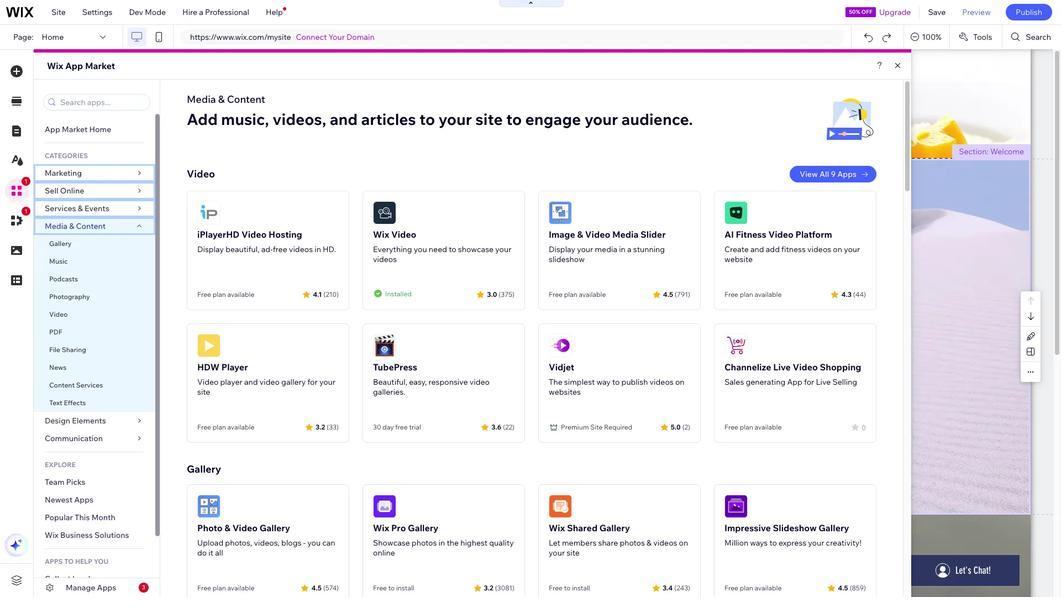Task type: locate. For each thing, give the bounding box(es) containing it.
1 horizontal spatial content
[[76, 221, 106, 231]]

video inside image & video media slider display your media in a stunning slideshow
[[585, 229, 610, 240]]

2 vertical spatial apps
[[97, 583, 116, 593]]

2 vertical spatial and
[[244, 377, 258, 387]]

services
[[45, 203, 76, 213], [76, 381, 103, 389]]

media up the media
[[612, 229, 639, 240]]

media for media & content add music, videos, and articles to your site to engage your audience.
[[187, 93, 216, 106]]

video inside ai fitness video platform create and add fitness videos on your website
[[769, 229, 794, 240]]

free plan available down ways
[[725, 584, 782, 592]]

free for wix shared gallery
[[549, 584, 563, 592]]

2 free to install from the left
[[549, 584, 590, 592]]

available down the player
[[227, 423, 254, 431]]

photos inside wix pro gallery showcase photos in the highest quality online
[[412, 538, 437, 548]]

popular this month
[[45, 512, 115, 522]]

apps for newest apps
[[74, 495, 93, 505]]

live left selling
[[816, 377, 831, 387]]

0 horizontal spatial in
[[315, 244, 321, 254]]

in left hd.
[[315, 244, 321, 254]]

elements
[[72, 416, 106, 426]]

for for player
[[308, 377, 318, 387]]

1 horizontal spatial free
[[395, 423, 408, 431]]

1 horizontal spatial media
[[187, 93, 216, 106]]

0 vertical spatial free
[[273, 244, 287, 254]]

videos for wix video
[[373, 254, 397, 264]]

0 vertical spatial 3.2
[[316, 423, 325, 431]]

free plan available for gallery
[[197, 584, 254, 592]]

0 vertical spatial app
[[65, 60, 83, 71]]

1 horizontal spatial display
[[549, 244, 575, 254]]

free for impressive slideshow gallery
[[725, 584, 739, 592]]

content inside media & content add music, videos, and articles to your site to engage your audience.
[[227, 93, 265, 106]]

app market home link
[[34, 121, 155, 138]]

2 display from the left
[[549, 244, 575, 254]]

gallery up creativity! on the right of page
[[819, 522, 849, 533]]

video right responsive on the left of page
[[470, 377, 490, 387]]

1 horizontal spatial in
[[439, 538, 445, 548]]

videos right publish
[[650, 377, 674, 387]]

section: welcome
[[959, 146, 1024, 156]]

app right generating
[[787, 377, 803, 387]]

videos inside ai fitness video platform create and add fitness videos on your website
[[808, 244, 832, 254]]

newest apps
[[45, 495, 93, 505]]

3.2 for wix pro gallery
[[484, 583, 493, 592]]

it
[[209, 548, 213, 558]]

wix inside wix shared gallery let members share photos & videos on your site
[[549, 522, 565, 533]]

free plan available down slideshow
[[549, 290, 606, 299]]

0 vertical spatial videos,
[[273, 109, 326, 129]]

2 install from the left
[[572, 584, 590, 592]]

0 horizontal spatial free
[[273, 244, 287, 254]]

photo & video gallery logo image
[[197, 495, 221, 518]]

video inside hdw player video player and video gallery for your site
[[260, 377, 280, 387]]

video up 'beautiful,'
[[242, 229, 267, 240]]

1 horizontal spatial install
[[572, 584, 590, 592]]

plan down million on the right of page
[[740, 584, 753, 592]]

1 vertical spatial site
[[197, 387, 210, 397]]

engage
[[525, 109, 581, 129]]

0 horizontal spatial video
[[260, 377, 280, 387]]

1 vertical spatial and
[[751, 244, 764, 254]]

content up music,
[[227, 93, 265, 106]]

gallery link
[[34, 235, 155, 253]]

4.3 (44)
[[842, 290, 866, 298]]

1 horizontal spatial 4.5
[[663, 290, 673, 298]]

plan down all
[[213, 584, 226, 592]]

1 left services & events
[[24, 208, 28, 214]]

upgrade
[[879, 7, 911, 17]]

0 vertical spatial on
[[833, 244, 842, 254]]

display inside image & video media slider display your media in a stunning slideshow
[[549, 244, 575, 254]]

4.5 for image & video media slider
[[663, 290, 673, 298]]

1 vertical spatial 3.2
[[484, 583, 493, 592]]

to down members
[[564, 584, 571, 592]]

1 vertical spatial market
[[62, 124, 88, 134]]

2 video from the left
[[470, 377, 490, 387]]

1 vertical spatial 1 button
[[5, 207, 30, 232]]

4.5 (574)
[[311, 583, 339, 592]]

a right hire
[[199, 7, 203, 17]]

available down photos,
[[227, 584, 254, 592]]

3.6 (22)
[[492, 423, 515, 431]]

free to install down the online
[[373, 584, 415, 592]]

1 vertical spatial site
[[591, 423, 603, 431]]

& for image & video media slider display your media in a stunning slideshow
[[577, 229, 583, 240]]

wix inside wix video everything you need to showcase your videos
[[373, 229, 389, 240]]

market up the categories
[[62, 124, 88, 134]]

& for media & content add music, videos, and articles to your site to engage your audience.
[[218, 93, 225, 106]]

gallery up the "blogs"
[[260, 522, 290, 533]]

2 horizontal spatial media
[[612, 229, 639, 240]]

media up add
[[187, 93, 216, 106]]

& right share
[[647, 538, 652, 548]]

4.5 left "(574)"
[[311, 583, 322, 592]]

3.4 (243)
[[663, 583, 690, 592]]

display down 'image' at the top right
[[549, 244, 575, 254]]

(44)
[[853, 290, 866, 298]]

1 horizontal spatial site
[[476, 109, 503, 129]]

in inside iplayerhd video hosting display beautiful, ad-free videos in hd.
[[315, 244, 321, 254]]

1 horizontal spatial photos
[[620, 538, 645, 548]]

video up photos,
[[233, 522, 258, 533]]

site left settings
[[51, 7, 66, 17]]

hd.
[[323, 244, 336, 254]]

video left the gallery
[[260, 377, 280, 387]]

1 left marketing
[[24, 178, 28, 185]]

& right 'image' at the top right
[[577, 229, 583, 240]]

3.6
[[492, 423, 501, 431]]

2 horizontal spatial content
[[227, 93, 265, 106]]

image & video media slider display your media in a stunning slideshow
[[549, 229, 666, 264]]

to
[[420, 109, 435, 129], [506, 109, 522, 129], [449, 244, 456, 254], [612, 377, 620, 387], [770, 538, 777, 548], [388, 584, 395, 592], [564, 584, 571, 592]]

for inside hdw player video player and video gallery for your site
[[308, 377, 318, 387]]

3.2 left the (3081)
[[484, 583, 493, 592]]

apps right leads
[[97, 583, 116, 593]]

newest
[[45, 495, 72, 505]]

collect leads
[[45, 574, 94, 584]]

to right need
[[449, 244, 456, 254]]

0 horizontal spatial you
[[307, 538, 321, 548]]

site right premium
[[591, 423, 603, 431]]

day
[[383, 423, 394, 431]]

content
[[227, 93, 265, 106], [76, 221, 106, 231], [49, 381, 75, 389]]

in for video
[[619, 244, 626, 254]]

live
[[773, 362, 791, 373], [816, 377, 831, 387]]

install down showcase
[[396, 584, 415, 592]]

in inside image & video media slider display your media in a stunning slideshow
[[619, 244, 626, 254]]

1 video from the left
[[260, 377, 280, 387]]

install for shared
[[572, 584, 590, 592]]

0 horizontal spatial media
[[45, 221, 67, 231]]

in left 'the' at the bottom left of the page
[[439, 538, 445, 548]]

galleries.
[[373, 387, 405, 397]]

0 horizontal spatial apps
[[74, 495, 93, 505]]

(2)
[[683, 423, 690, 431]]

free to install
[[373, 584, 415, 592], [549, 584, 590, 592]]

0 vertical spatial you
[[414, 244, 427, 254]]

1 display from the left
[[197, 244, 224, 254]]

1 horizontal spatial app
[[65, 60, 83, 71]]

and left add
[[751, 244, 764, 254]]

0 horizontal spatial install
[[396, 584, 415, 592]]

can
[[322, 538, 335, 548]]

install down members
[[572, 584, 590, 592]]

4.5 left (791) at the right of page
[[663, 290, 673, 298]]

site
[[51, 7, 66, 17], [591, 423, 603, 431]]

media inside media & content add music, videos, and articles to your site to engage your audience.
[[187, 93, 216, 106]]

news
[[49, 363, 67, 371]]

selling
[[833, 377, 857, 387]]

1 vertical spatial 1
[[24, 208, 28, 214]]

and
[[330, 109, 358, 129], [751, 244, 764, 254], [244, 377, 258, 387]]

free for wix pro gallery
[[373, 584, 387, 592]]

& for media & content
[[69, 221, 74, 231]]

1 vertical spatial you
[[307, 538, 321, 548]]

and right the player
[[244, 377, 258, 387]]

0 horizontal spatial free to install
[[373, 584, 415, 592]]

online
[[373, 548, 395, 558]]

apps right 9
[[838, 169, 857, 179]]

for inside channelize live video shopping sales generating app for live selling
[[804, 377, 814, 387]]

gallery right pro
[[408, 522, 439, 533]]

& right photo
[[225, 522, 231, 533]]

photos left 'the' at the bottom left of the page
[[412, 538, 437, 548]]

& down services & events
[[69, 221, 74, 231]]

app inside "link"
[[45, 124, 60, 134]]

1 vertical spatial app
[[45, 124, 60, 134]]

free plan available
[[197, 290, 254, 299], [549, 290, 606, 299], [725, 290, 782, 299], [197, 423, 254, 431], [725, 423, 782, 431], [197, 584, 254, 592], [725, 584, 782, 592]]

2 horizontal spatial app
[[787, 377, 803, 387]]

free plan available down all
[[197, 584, 254, 592]]

for for live
[[804, 377, 814, 387]]

video up add
[[769, 229, 794, 240]]

installed
[[385, 289, 412, 298]]

for
[[308, 377, 318, 387], [804, 377, 814, 387]]

display down iplayerhd
[[197, 244, 224, 254]]

1 horizontal spatial and
[[330, 109, 358, 129]]

leads
[[72, 574, 94, 584]]

0 vertical spatial home
[[42, 32, 64, 42]]

3.2 (33)
[[316, 423, 339, 431]]

0 vertical spatial 1 button
[[5, 177, 30, 202]]

you inside wix video everything you need to showcase your videos
[[414, 244, 427, 254]]

you
[[94, 557, 108, 566]]

on up (243)
[[679, 538, 688, 548]]

0 horizontal spatial app
[[45, 124, 60, 134]]

in inside wix pro gallery showcase photos in the highest quality online
[[439, 538, 445, 548]]

available for gallery
[[227, 584, 254, 592]]

1 vertical spatial live
[[816, 377, 831, 387]]

1 vertical spatial apps
[[74, 495, 93, 505]]

media & content link
[[34, 217, 155, 235]]

(210)
[[324, 290, 339, 298]]

0 vertical spatial content
[[227, 93, 265, 106]]

gallery up share
[[600, 522, 630, 533]]

0 vertical spatial a
[[199, 7, 203, 17]]

services down sell online
[[45, 203, 76, 213]]

plan for platform
[[740, 290, 753, 299]]

members
[[562, 538, 597, 548]]

1 horizontal spatial a
[[627, 244, 632, 254]]

iplayerhd video hosting display beautiful, ad-free videos in hd.
[[197, 229, 336, 254]]

welcome
[[991, 146, 1024, 156]]

video down hdw
[[197, 377, 219, 387]]

ai
[[725, 229, 734, 240]]

(375)
[[499, 290, 515, 298]]

free down hosting
[[273, 244, 287, 254]]

to inside the vidjet the simplest way to publish videos on websites
[[612, 377, 620, 387]]

available down slideshow
[[579, 290, 606, 299]]

0 horizontal spatial photos
[[412, 538, 437, 548]]

2 for from the left
[[804, 377, 814, 387]]

2 horizontal spatial in
[[619, 244, 626, 254]]

video up everything
[[391, 229, 417, 240]]

hdw player logo image
[[197, 334, 221, 357]]

0 vertical spatial 1
[[24, 178, 28, 185]]

& left events
[[78, 203, 83, 213]]

wix for wix business solutions
[[45, 530, 59, 540]]

media down services & events
[[45, 221, 67, 231]]

2 vertical spatial site
[[567, 548, 580, 558]]

wix business solutions link
[[34, 526, 155, 544]]

1 free to install from the left
[[373, 584, 415, 592]]

free plan available down 'website'
[[725, 290, 782, 299]]

home up wix app market
[[42, 32, 64, 42]]

vidjet logo image
[[549, 334, 572, 357]]

available down add
[[755, 290, 782, 299]]

on inside ai fitness video platform create and add fitness videos on your website
[[833, 244, 842, 254]]

& up music,
[[218, 93, 225, 106]]

0 horizontal spatial live
[[773, 362, 791, 373]]

9
[[831, 169, 836, 179]]

sell online link
[[34, 182, 155, 200]]

0 horizontal spatial content
[[49, 381, 75, 389]]

videos up installed
[[373, 254, 397, 264]]

& inside "link"
[[78, 203, 83, 213]]

tubepress logo image
[[373, 334, 396, 357]]

app up the categories
[[45, 124, 60, 134]]

media & content
[[45, 221, 106, 231]]

in right the media
[[619, 244, 626, 254]]

marketing link
[[34, 164, 155, 182]]

available down ways
[[755, 584, 782, 592]]

premium
[[561, 423, 589, 431]]

file
[[49, 345, 60, 354]]

hire a professional
[[182, 7, 249, 17]]

for right the gallery
[[308, 377, 318, 387]]

free to install for shared
[[549, 584, 590, 592]]

plan down 'beautiful,'
[[213, 290, 226, 299]]

generating
[[746, 377, 786, 387]]

save button
[[920, 0, 954, 24]]

free plan available down 'beautiful,'
[[197, 290, 254, 299]]

gallery up music
[[49, 239, 72, 248]]

month
[[92, 512, 115, 522]]

simplest
[[564, 377, 595, 387]]

video inside photo & video gallery upload photos, videos, blogs - you can do it all
[[233, 522, 258, 533]]

all
[[215, 548, 223, 558]]

0 vertical spatial services
[[45, 203, 76, 213]]

add
[[766, 244, 780, 254]]

services inside "link"
[[45, 203, 76, 213]]

wix for wix video everything you need to showcase your videos
[[373, 229, 389, 240]]

videos inside wix video everything you need to showcase your videos
[[373, 254, 397, 264]]

gallery inside photo & video gallery upload photos, videos, blogs - you can do it all
[[260, 522, 290, 533]]

30 day free trial
[[373, 423, 421, 431]]

1 vertical spatial videos,
[[254, 538, 280, 548]]

0 horizontal spatial display
[[197, 244, 224, 254]]

hdw
[[197, 362, 220, 373]]

free to install for pro
[[373, 584, 415, 592]]

communication link
[[34, 430, 155, 447]]

0 horizontal spatial site
[[51, 7, 66, 17]]

1 for from the left
[[308, 377, 318, 387]]

1 horizontal spatial for
[[804, 377, 814, 387]]

1 horizontal spatial you
[[414, 244, 427, 254]]

you
[[414, 244, 427, 254], [307, 538, 321, 548]]

videos, left the "blogs"
[[254, 538, 280, 548]]

1 vertical spatial on
[[675, 377, 685, 387]]

wix pro gallery showcase photos in the highest quality online
[[373, 522, 514, 558]]

video inside channelize live video shopping sales generating app for live selling
[[793, 362, 818, 373]]

available down 'beautiful,'
[[227, 290, 254, 299]]

1 vertical spatial services
[[76, 381, 103, 389]]

video inside tubepress beautiful, easy, responsive video galleries.
[[470, 377, 490, 387]]

free for photo & video gallery
[[197, 584, 211, 592]]

2 horizontal spatial and
[[751, 244, 764, 254]]

add
[[187, 109, 218, 129]]

photography link
[[34, 288, 155, 306]]

sharing
[[62, 345, 86, 354]]

5.0 (2)
[[671, 423, 690, 431]]

content down news
[[49, 381, 75, 389]]

app up search apps... field
[[65, 60, 83, 71]]

4.1 (210)
[[313, 290, 339, 298]]

0 horizontal spatial 4.5
[[311, 583, 322, 592]]

2 vertical spatial app
[[787, 377, 803, 387]]

your inside impressive slideshow gallery million ways to express your creativity!
[[808, 538, 824, 548]]

player
[[220, 377, 243, 387]]

plan down the player
[[213, 423, 226, 431]]

media
[[595, 244, 617, 254]]

2 horizontal spatial site
[[567, 548, 580, 558]]

2 horizontal spatial 4.5
[[838, 583, 848, 592]]

& inside photo & video gallery upload photos, videos, blogs - you can do it all
[[225, 522, 231, 533]]

apps up the this
[[74, 495, 93, 505]]

video link
[[34, 306, 155, 323]]

to right ways
[[770, 538, 777, 548]]

to down the online
[[388, 584, 395, 592]]

0 vertical spatial apps
[[838, 169, 857, 179]]

free to install down members
[[549, 584, 590, 592]]

team picks
[[45, 477, 85, 487]]

1 1 from the top
[[24, 178, 28, 185]]

1 horizontal spatial apps
[[97, 583, 116, 593]]

you right "-"
[[307, 538, 321, 548]]

1 photos from the left
[[412, 538, 437, 548]]

0 vertical spatial live
[[773, 362, 791, 373]]

& inside media & content add music, videos, and articles to your site to engage your audience.
[[218, 93, 225, 106]]

1 button
[[5, 177, 30, 202], [5, 207, 30, 232]]

1 horizontal spatial live
[[816, 377, 831, 387]]

image
[[549, 229, 575, 240]]

free plan available down the player
[[197, 423, 254, 431]]

video up the media
[[585, 229, 610, 240]]

0 vertical spatial and
[[330, 109, 358, 129]]

gallery inside impressive slideshow gallery million ways to express your creativity!
[[819, 522, 849, 533]]

on up 5.0 (2)
[[675, 377, 685, 387]]

videos down hosting
[[289, 244, 313, 254]]

1 horizontal spatial 3.2
[[484, 583, 493, 592]]

videos, right music,
[[273, 109, 326, 129]]

1 vertical spatial home
[[89, 124, 111, 134]]

0 horizontal spatial and
[[244, 377, 258, 387]]

photos right share
[[620, 538, 645, 548]]

2 vertical spatial on
[[679, 538, 688, 548]]

popular this month link
[[34, 509, 155, 526]]

0 horizontal spatial 3.2
[[316, 423, 325, 431]]

and inside media & content add music, videos, and articles to your site to engage your audience.
[[330, 109, 358, 129]]

2 photos from the left
[[620, 538, 645, 548]]

1 horizontal spatial free to install
[[549, 584, 590, 592]]

home down search apps... field
[[89, 124, 111, 134]]

(33)
[[327, 423, 339, 431]]

newest apps link
[[34, 491, 155, 509]]

4.5 left (859)
[[838, 583, 848, 592]]

wix inside wix pro gallery showcase photos in the highest quality online
[[373, 522, 389, 533]]

site inside hdw player video player and video gallery for your site
[[197, 387, 210, 397]]

2 horizontal spatial apps
[[838, 169, 857, 179]]

Search apps... field
[[57, 95, 146, 110]]

free plan available for player
[[197, 423, 254, 431]]

this
[[75, 512, 90, 522]]

0 vertical spatial site
[[476, 109, 503, 129]]

plan down 'website'
[[740, 290, 753, 299]]

& inside image & video media slider display your media in a stunning slideshow
[[577, 229, 583, 240]]

search
[[1026, 32, 1051, 42]]

available for million
[[755, 584, 782, 592]]

2 1 button from the top
[[5, 207, 30, 232]]

0 horizontal spatial for
[[308, 377, 318, 387]]

mode
[[145, 7, 166, 17]]

1 horizontal spatial home
[[89, 124, 111, 134]]

3.4
[[663, 583, 673, 592]]

0 horizontal spatial site
[[197, 387, 210, 397]]

on inside wix shared gallery let members share photos & videos on your site
[[679, 538, 688, 548]]

3.2 left '(33)'
[[316, 423, 325, 431]]

you left need
[[414, 244, 427, 254]]

to left engage
[[506, 109, 522, 129]]

a left 'stunning'
[[627, 244, 632, 254]]

video left shopping
[[793, 362, 818, 373]]

0 vertical spatial site
[[51, 7, 66, 17]]

1 horizontal spatial video
[[470, 377, 490, 387]]

plan for player
[[213, 423, 226, 431]]

videos up "3.4"
[[654, 538, 677, 548]]

home inside "link"
[[89, 124, 111, 134]]

& inside wix shared gallery let members share photos & videos on your site
[[647, 538, 652, 548]]

plan for media
[[564, 290, 578, 299]]

1 vertical spatial a
[[627, 244, 632, 254]]

free plan available for platform
[[725, 290, 782, 299]]

and inside hdw player video player and video gallery for your site
[[244, 377, 258, 387]]

on for wix shared gallery
[[679, 538, 688, 548]]

1 vertical spatial content
[[76, 221, 106, 231]]

your
[[329, 32, 345, 42]]

3.2 for hdw player
[[316, 423, 325, 431]]

1 install from the left
[[396, 584, 415, 592]]

apps
[[45, 557, 63, 566]]

videos inside wix shared gallery let members share photos & videos on your site
[[654, 538, 677, 548]]

to right way
[[612, 377, 620, 387]]



Task type: describe. For each thing, give the bounding box(es) containing it.
design elements
[[45, 416, 106, 426]]

slideshow
[[773, 522, 817, 533]]

1 horizontal spatial site
[[591, 423, 603, 431]]

3.2 (3081)
[[484, 583, 515, 592]]

videos inside iplayerhd video hosting display beautiful, ad-free videos in hd.
[[289, 244, 313, 254]]

view all 9 apps link
[[790, 166, 877, 182]]

available for media
[[579, 290, 606, 299]]

0 horizontal spatial home
[[42, 32, 64, 42]]

slideshow
[[549, 254, 585, 264]]

hire
[[182, 7, 197, 17]]

wix shared gallery let members share photos & videos on your site
[[549, 522, 688, 558]]

channelize live video shopping sales generating app for live selling
[[725, 362, 862, 387]]

free plan available for million
[[725, 584, 782, 592]]

wix for wix shared gallery let members share photos & videos on your site
[[549, 522, 565, 533]]

shared
[[567, 522, 598, 533]]

popular
[[45, 512, 73, 522]]

display inside iplayerhd video hosting display beautiful, ad-free videos in hd.
[[197, 244, 224, 254]]

view all 9 apps
[[800, 169, 857, 179]]

million
[[725, 538, 749, 548]]

impressive
[[725, 522, 771, 533]]

install for pro
[[396, 584, 415, 592]]

app market home
[[45, 124, 111, 134]]

available down generating
[[755, 423, 782, 431]]

gallery
[[281, 377, 306, 387]]

wix for wix pro gallery showcase photos in the highest quality online
[[373, 522, 389, 533]]

quick edit
[[62, 172, 100, 182]]

and inside ai fitness video platform create and add fitness videos on your website
[[751, 244, 764, 254]]

professional
[[205, 7, 249, 17]]

photography
[[49, 292, 90, 301]]

image & video media slider logo image
[[549, 201, 572, 224]]

quality
[[489, 538, 514, 548]]

express
[[779, 538, 807, 548]]

help
[[266, 7, 283, 17]]

-
[[303, 538, 306, 548]]

stunning
[[633, 244, 665, 254]]

wix shared gallery logo image
[[549, 495, 572, 518]]

services & events link
[[34, 200, 155, 217]]

connect
[[296, 32, 327, 42]]

tubepress beautiful, easy, responsive video galleries.
[[373, 362, 490, 397]]

sell
[[45, 186, 58, 196]]

showcase
[[373, 538, 410, 548]]

impressive slideshow gallery million ways to express your creativity!
[[725, 522, 862, 548]]

wix for wix app market
[[47, 60, 63, 71]]

video up iplayerhd video hosting logo on the top of page
[[187, 167, 215, 180]]

photos,
[[225, 538, 252, 548]]

free plan available down generating
[[725, 423, 782, 431]]

team
[[45, 477, 64, 487]]

free plan available for media
[[549, 290, 606, 299]]

photos inside wix shared gallery let members share photos & videos on your site
[[620, 538, 645, 548]]

videos, inside photo & video gallery upload photos, videos, blogs - you can do it all
[[254, 538, 280, 548]]

(574)
[[323, 583, 339, 592]]

a inside image & video media slider display your media in a stunning slideshow
[[627, 244, 632, 254]]

gallery up photo & video gallery logo
[[187, 463, 221, 475]]

5.0
[[671, 423, 681, 431]]

you inside photo & video gallery upload photos, videos, blogs - you can do it all
[[307, 538, 321, 548]]

iplayerhd
[[197, 229, 240, 240]]

pdf
[[49, 328, 62, 336]]

media & content add music, videos, and articles to your site to engage your audience.
[[187, 93, 693, 129]]

plan for gallery
[[213, 584, 226, 592]]

wix pro gallery logo image
[[373, 495, 396, 518]]

text effects link
[[34, 394, 155, 412]]

highest
[[461, 538, 488, 548]]

impressive slideshow gallery logo image
[[725, 495, 748, 518]]

audience.
[[622, 109, 693, 129]]

to
[[64, 557, 74, 566]]

content services link
[[34, 376, 155, 394]]

your inside ai fitness video platform create and add fitness videos on your website
[[844, 244, 860, 254]]

site inside media & content add music, videos, and articles to your site to engage your audience.
[[476, 109, 503, 129]]

channelize live video shopping logo image
[[725, 334, 748, 357]]

gallery inside wix pro gallery showcase photos in the highest quality online
[[408, 522, 439, 533]]

available for platform
[[755, 290, 782, 299]]

& for services & events
[[78, 203, 83, 213]]

publish
[[622, 377, 648, 387]]

market inside app market home "link"
[[62, 124, 88, 134]]

(791)
[[675, 290, 690, 298]]

your inside hdw player video player and video gallery for your site
[[319, 377, 336, 387]]

30
[[373, 423, 381, 431]]

wix business solutions
[[45, 530, 129, 540]]

3.0 (375)
[[487, 290, 515, 298]]

video inside iplayerhd video hosting display beautiful, ad-free videos in hd.
[[242, 229, 267, 240]]

videos for wix shared gallery
[[654, 538, 677, 548]]

free for hdw player
[[197, 423, 211, 431]]

plan for million
[[740, 584, 753, 592]]

player
[[222, 362, 248, 373]]

free plan available for display
[[197, 290, 254, 299]]

100%
[[922, 32, 942, 42]]

4.5 for impressive slideshow gallery
[[838, 583, 848, 592]]

media for media & content
[[45, 221, 67, 231]]

video inside wix video everything you need to showcase your videos
[[391, 229, 417, 240]]

2 1 from the top
[[24, 208, 28, 214]]

to inside impressive slideshow gallery million ways to express your creativity!
[[770, 538, 777, 548]]

site inside wix shared gallery let members share photos & videos on your site
[[567, 548, 580, 558]]

gallery inside wix shared gallery let members share photos & videos on your site
[[600, 522, 630, 533]]

4.3
[[842, 290, 852, 298]]

view
[[800, 169, 818, 179]]

50%
[[849, 8, 860, 15]]

services & events
[[45, 203, 109, 213]]

in for hosting
[[315, 244, 321, 254]]

free for image & video media slider
[[549, 290, 563, 299]]

& for photo & video gallery upload photos, videos, blogs - you can do it all
[[225, 522, 231, 533]]

let
[[549, 538, 560, 548]]

free for ai fitness video platform
[[725, 290, 739, 299]]

available for player
[[227, 423, 254, 431]]

available for display
[[227, 290, 254, 299]]

wix video everything you need to showcase your videos
[[373, 229, 512, 264]]

ai fitness video platform create and add fitness videos on your website
[[725, 229, 860, 264]]

1 1 button from the top
[[5, 177, 30, 202]]

apps for manage apps
[[97, 583, 116, 593]]

content for media & content
[[76, 221, 106, 231]]

quick
[[62, 172, 84, 182]]

media inside image & video media slider display your media in a stunning slideshow
[[612, 229, 639, 240]]

sell online
[[45, 186, 84, 196]]

showcase
[[458, 244, 494, 254]]

video inside hdw player video player and video gallery for your site
[[197, 377, 219, 387]]

videos for ai fitness video platform
[[808, 244, 832, 254]]

1 vertical spatial free
[[395, 423, 408, 431]]

business
[[60, 530, 93, 540]]

on for ai fitness video platform
[[833, 244, 842, 254]]

free for iplayerhd video hosting
[[197, 290, 211, 299]]

your inside wix video everything you need to showcase your videos
[[495, 244, 512, 254]]

articles
[[361, 109, 416, 129]]

file sharing
[[49, 345, 86, 354]]

plan for display
[[213, 290, 226, 299]]

iplayerhd video hosting logo image
[[197, 201, 221, 224]]

need
[[429, 244, 447, 254]]

ai fitness video platform logo image
[[725, 201, 748, 224]]

to inside wix video everything you need to showcase your videos
[[449, 244, 456, 254]]

videos, inside media & content add music, videos, and articles to your site to engage your audience.
[[273, 109, 326, 129]]

2 vertical spatial content
[[49, 381, 75, 389]]

platform
[[796, 229, 832, 240]]

edit
[[85, 172, 100, 182]]

domain
[[347, 32, 375, 42]]

to right articles
[[420, 109, 435, 129]]

0
[[862, 423, 866, 431]]

plan down sales
[[740, 423, 753, 431]]

free inside iplayerhd video hosting display beautiful, ad-free videos in hd.
[[273, 244, 287, 254]]

4.5 for photo & video gallery
[[311, 583, 322, 592]]

videos inside the vidjet the simplest way to publish videos on websites
[[650, 377, 674, 387]]

picks
[[66, 477, 85, 487]]

video up 'pdf'
[[49, 310, 68, 318]]

0 horizontal spatial a
[[199, 7, 203, 17]]

on inside the vidjet the simplest way to publish videos on websites
[[675, 377, 685, 387]]

app inside channelize live video shopping sales generating app for live selling
[[787, 377, 803, 387]]

content for media & content add music, videos, and articles to your site to engage your audience.
[[227, 93, 265, 106]]

0 vertical spatial market
[[85, 60, 115, 71]]

your inside image & video media slider display your media in a stunning slideshow
[[577, 244, 593, 254]]

https://www.wix.com/mysite connect your domain
[[190, 32, 375, 42]]

vidjet the simplest way to publish videos on websites
[[549, 362, 685, 397]]

wix video logo image
[[373, 201, 396, 224]]

dev mode
[[129, 7, 166, 17]]

music,
[[221, 109, 269, 129]]

gallery inside gallery link
[[49, 239, 72, 248]]

your inside wix shared gallery let members share photos & videos on your site
[[549, 548, 565, 558]]



Task type: vqa. For each thing, say whether or not it's contained in the screenshot.


